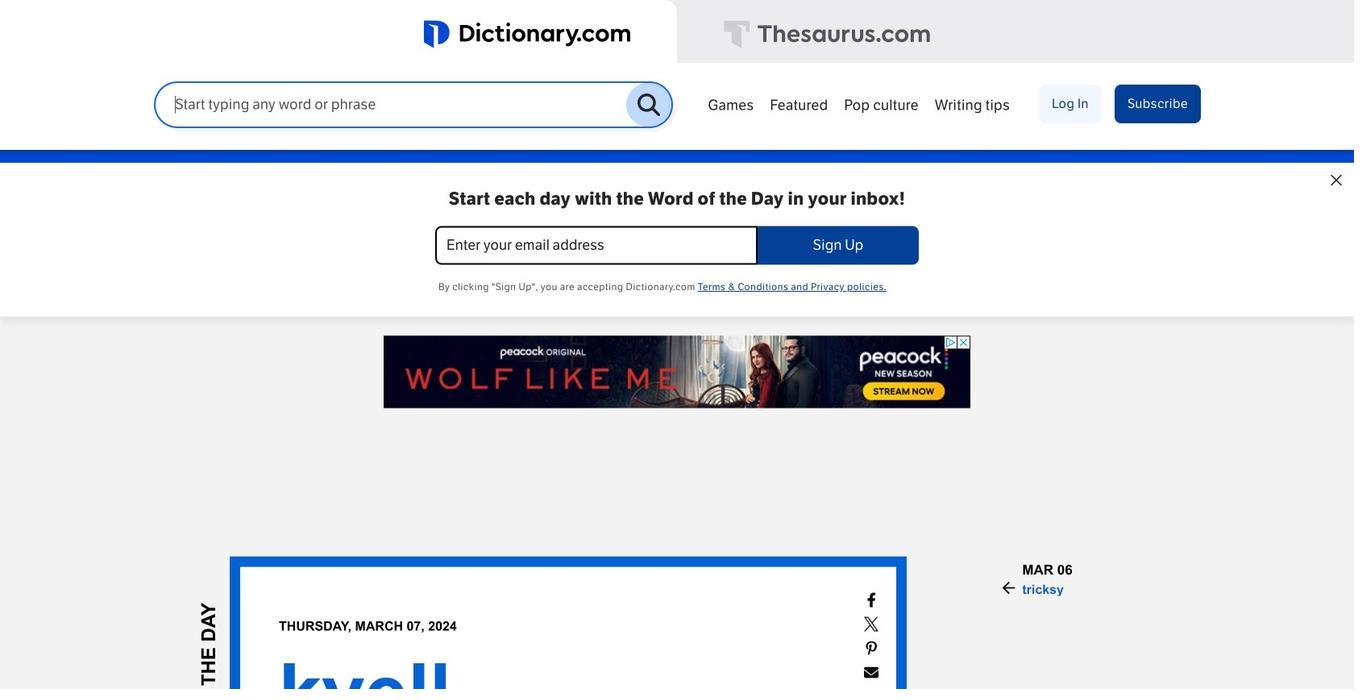 Task type: describe. For each thing, give the bounding box(es) containing it.
advertisement element
[[384, 336, 970, 408]]

Enter your email address email field
[[435, 226, 758, 265]]



Task type: locate. For each thing, give the bounding box(es) containing it.
pages menu element
[[700, 85, 1201, 147]]

switch site tab list
[[0, 0, 1354, 65]]

None submit
[[758, 226, 919, 265]]

Start typing any word or phrase text field
[[156, 95, 626, 114]]



Task type: vqa. For each thing, say whether or not it's contained in the screenshot.
Video Player region
no



